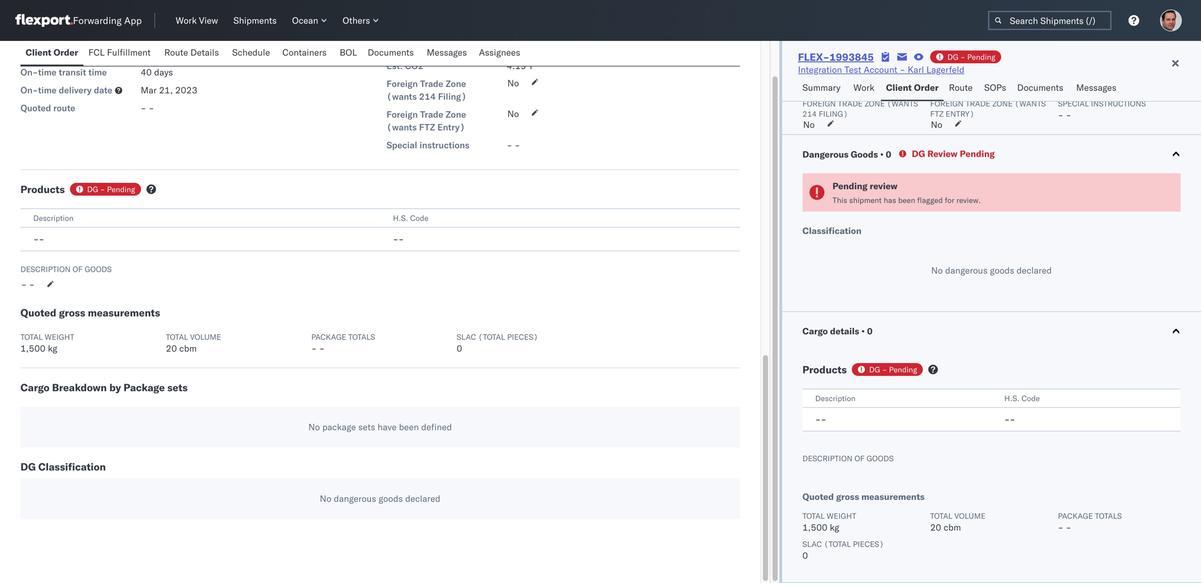 Task type: locate. For each thing, give the bounding box(es) containing it.
foreign
[[387, 78, 418, 89], [802, 99, 836, 108], [930, 99, 964, 108], [387, 109, 418, 120]]

entry) down route button
[[946, 109, 974, 119]]

0 vertical spatial cargo
[[802, 326, 828, 337]]

work left view
[[176, 15, 197, 26]]

mar
[[141, 31, 157, 42], [141, 84, 157, 96]]

work down test
[[853, 82, 874, 93]]

t
[[528, 60, 534, 71]]

special for special instructions
[[387, 139, 417, 151]]

time up quoted route
[[38, 84, 56, 96]]

route for route details
[[164, 47, 188, 58]]

gross up total weight
[[836, 491, 859, 502]]

fcl
[[88, 47, 105, 58]]

dg
[[947, 52, 958, 62], [912, 148, 925, 159], [87, 185, 98, 194], [869, 365, 880, 374], [20, 460, 36, 473]]

foreign trade zone (wants ftz entry) up special instructions
[[387, 109, 466, 133]]

0 for dangerous goods • 0
[[886, 149, 891, 160]]

1 horizontal spatial foreign trade zone (wants 214 filing)
[[802, 99, 918, 119]]

0 vertical spatial been
[[898, 195, 915, 205]]

foreign trade zone (wants ftz entry) down 'sops'
[[930, 99, 1046, 119]]

pending
[[967, 52, 995, 62], [960, 148, 995, 159], [832, 180, 867, 192], [107, 185, 135, 194], [889, 365, 917, 374]]

schedule button
[[227, 41, 277, 66]]

1 horizontal spatial quoted gross measurements
[[802, 491, 925, 502]]

0 for cargo details • 0
[[867, 326, 873, 337]]

1 horizontal spatial cbm
[[944, 522, 961, 533]]

1 horizontal spatial ftz
[[930, 109, 944, 119]]

gross
[[59, 306, 85, 319], [836, 491, 859, 502]]

pieces) inside package totals - - slac (total pieces) 0
[[853, 539, 884, 549]]

package totals - -
[[311, 332, 375, 354]]

documents for top 'documents' button
[[368, 47, 414, 58]]

0 horizontal spatial h.s.
[[393, 213, 408, 223]]

2023
[[170, 31, 192, 42], [175, 84, 197, 96]]

pending inside pending review this shipment has been flagged for review.
[[832, 180, 867, 192]]

app
[[124, 14, 142, 27]]

mar for mar 21, 2023
[[141, 84, 157, 96]]

cargo for cargo breakdown by package sets
[[20, 381, 49, 394]]

been right has
[[898, 195, 915, 205]]

documents up the est.
[[368, 47, 414, 58]]

0 vertical spatial documents button
[[363, 41, 422, 66]]

messages button
[[422, 41, 474, 66], [1071, 76, 1123, 101]]

foreign up special instructions
[[387, 109, 418, 120]]

on- for on-time delivery date
[[20, 84, 38, 96]]

gross up total weight 1,500 kg
[[59, 306, 85, 319]]

pieces)
[[507, 332, 538, 342], [853, 539, 884, 549]]

1 vertical spatial •
[[861, 326, 865, 337]]

0 horizontal spatial documents button
[[363, 41, 422, 66]]

cargo
[[802, 326, 828, 337], [20, 381, 49, 394]]

slac inside slac (total pieces) 0
[[457, 332, 476, 342]]

0 horizontal spatial cargo
[[20, 381, 49, 394]]

214
[[419, 91, 436, 102], [802, 109, 817, 119]]

total weight 1,500 kg
[[20, 332, 74, 354]]

mar left 4, at the top
[[141, 31, 157, 42]]

review.
[[956, 195, 981, 205]]

2023 right 21, on the left of the page
[[175, 84, 197, 96]]

1,500 inside total weight 1,500 kg
[[20, 343, 45, 354]]

1 horizontal spatial measurements
[[861, 491, 925, 502]]

quoted up total weight
[[802, 491, 834, 502]]

total inside total weight 1,500 kg
[[20, 332, 43, 342]]

0 horizontal spatial volume
[[190, 332, 221, 342]]

others
[[343, 15, 370, 26]]

goods
[[85, 264, 112, 274], [990, 265, 1014, 276], [867, 454, 894, 463], [379, 493, 403, 504]]

0 horizontal spatial 20
[[166, 343, 177, 354]]

zone down integration test account - karl lagerfeld link
[[865, 99, 885, 108]]

1 horizontal spatial cargo
[[802, 326, 828, 337]]

package
[[322, 421, 356, 433]]

h.s.
[[393, 213, 408, 223], [1004, 394, 1019, 403]]

0 horizontal spatial (total
[[478, 332, 505, 342]]

special inside the special instructions - -
[[1058, 99, 1089, 108]]

2023 right 4, at the top
[[170, 31, 192, 42]]

(total inside slac (total pieces) 0
[[478, 332, 505, 342]]

on- up quoted route
[[20, 84, 38, 96]]

0 vertical spatial messages button
[[422, 41, 474, 66]]

package for package totals - -
[[311, 332, 346, 342]]

1 vertical spatial volume
[[954, 511, 986, 521]]

1 horizontal spatial of
[[854, 454, 865, 463]]

• right details
[[861, 326, 865, 337]]

weight for total weight 1,500 kg
[[45, 332, 74, 342]]

0 vertical spatial h.s.
[[393, 213, 408, 223]]

declared for dg classification
[[405, 493, 440, 504]]

on- down rate
[[20, 67, 38, 78]]

0 vertical spatial filing)
[[438, 91, 467, 102]]

order down karl
[[914, 82, 939, 93]]

client order button
[[20, 41, 83, 66], [881, 76, 944, 101]]

1 vertical spatial instructions
[[419, 139, 469, 151]]

client down karl
[[886, 82, 912, 93]]

0 horizontal spatial package
[[124, 381, 165, 394]]

details
[[830, 326, 859, 337]]

1 mar from the top
[[141, 31, 157, 42]]

instructions inside the special instructions - -
[[1091, 99, 1146, 108]]

client down rate
[[26, 47, 51, 58]]

(total
[[478, 332, 505, 342], [824, 539, 851, 549]]

client order button down karl
[[881, 76, 944, 101]]

no
[[507, 77, 519, 89], [507, 108, 519, 119], [803, 119, 815, 130], [931, 119, 942, 130], [931, 265, 943, 276], [308, 421, 320, 433], [320, 493, 331, 504]]

summary
[[802, 82, 841, 93]]

0 vertical spatial of
[[73, 264, 83, 274]]

special for special instructions - -
[[1058, 99, 1089, 108]]

0 vertical spatial work
[[176, 15, 197, 26]]

transit
[[59, 67, 86, 78]]

0 horizontal spatial quoted gross measurements
[[20, 306, 160, 319]]

• right goods
[[880, 149, 884, 160]]

0 vertical spatial slac
[[457, 332, 476, 342]]

1 vertical spatial package
[[124, 381, 165, 394]]

0 vertical spatial dg - pending
[[947, 52, 995, 62]]

0
[[886, 149, 891, 160], [867, 326, 873, 337], [457, 343, 462, 354], [802, 550, 808, 561]]

0 horizontal spatial messages button
[[422, 41, 474, 66]]

cbm
[[179, 343, 197, 354], [944, 522, 961, 533]]

this
[[832, 195, 847, 205]]

0 horizontal spatial declared
[[405, 493, 440, 504]]

mar left 21, on the left of the page
[[141, 84, 157, 96]]

dangerous goods • 0
[[802, 149, 891, 160]]

0 horizontal spatial special
[[387, 139, 417, 151]]

0 vertical spatial route
[[164, 47, 188, 58]]

filing)
[[438, 91, 467, 102], [819, 109, 848, 119]]

1 vertical spatial quoted gross measurements
[[802, 491, 925, 502]]

1 horizontal spatial special
[[1058, 99, 1089, 108]]

cargo details • 0
[[802, 326, 873, 337]]

1 vertical spatial 20
[[930, 522, 941, 533]]

count
[[95, 49, 119, 60]]

2 vertical spatial package
[[1058, 511, 1093, 521]]

dg classification
[[20, 460, 106, 473]]

of
[[73, 264, 83, 274], [854, 454, 865, 463]]

1 vertical spatial entry)
[[437, 122, 465, 133]]

totals inside package totals - - slac (total pieces) 0
[[1095, 511, 1122, 521]]

quoted gross measurements up total weight 1,500 kg
[[20, 306, 160, 319]]

0 horizontal spatial total volume
[[166, 332, 221, 342]]

view
[[199, 15, 218, 26]]

filing) down status
[[438, 91, 467, 102]]

214 down co2
[[419, 91, 436, 102]]

(wants down the est. co2
[[387, 91, 417, 102]]

0 horizontal spatial route
[[164, 47, 188, 58]]

0 vertical spatial volume
[[190, 332, 221, 342]]

time up the date
[[88, 67, 107, 78]]

1 vertical spatial documents button
[[1012, 76, 1071, 101]]

fcl fulfillment button
[[83, 41, 159, 66]]

measurements
[[88, 306, 160, 319], [861, 491, 925, 502]]

route down mar 4, 2023
[[164, 47, 188, 58]]

0 horizontal spatial 1,500
[[20, 343, 45, 354]]

0 vertical spatial total volume
[[166, 332, 221, 342]]

foreign down summary
[[802, 99, 836, 108]]

totals for package totals - -
[[348, 332, 375, 342]]

1 horizontal spatial h.s.
[[1004, 394, 1019, 403]]

1,500
[[20, 343, 45, 354], [802, 522, 827, 533]]

2 mar from the top
[[141, 84, 157, 96]]

0 vertical spatial totals
[[348, 332, 375, 342]]

enrolled
[[524, 42, 557, 53]]

declared
[[1017, 265, 1052, 276], [405, 493, 440, 504]]

1 vertical spatial sets
[[358, 421, 375, 433]]

client order button up on-time transit time
[[20, 41, 83, 66]]

0 inside package totals - - slac (total pieces) 0
[[802, 550, 808, 561]]

1 horizontal spatial client order
[[886, 82, 939, 93]]

cargo left the breakdown
[[20, 381, 49, 394]]

0 vertical spatial client
[[26, 47, 51, 58]]

carbon
[[387, 42, 417, 53]]

1 vertical spatial route
[[949, 82, 973, 93]]

documents for 'documents' button to the bottom
[[1017, 82, 1063, 93]]

1 horizontal spatial (total
[[824, 539, 851, 549]]

shipments link
[[228, 12, 282, 29]]

1 horizontal spatial documents button
[[1012, 76, 1071, 101]]

cargo left details
[[802, 326, 828, 337]]

entry) up special instructions
[[437, 122, 465, 133]]

flexport. image
[[15, 14, 73, 27]]

1 horizontal spatial route
[[949, 82, 973, 93]]

sets left have
[[358, 421, 375, 433]]

0 vertical spatial •
[[880, 149, 884, 160]]

schedule
[[232, 47, 270, 58]]

ftz up review at the top of page
[[930, 109, 944, 119]]

0 horizontal spatial client order
[[26, 47, 78, 58]]

date
[[94, 84, 112, 96]]

0 horizontal spatial cbm
[[179, 343, 197, 354]]

foreign trade zone (wants 214 filing) down co2
[[387, 78, 467, 102]]

0 vertical spatial 20
[[166, 343, 177, 354]]

slac inside package totals - - slac (total pieces) 0
[[802, 539, 822, 549]]

package inside 'package totals - -'
[[311, 332, 346, 342]]

dangerous
[[802, 149, 848, 160]]

ftz up special instructions
[[419, 122, 435, 133]]

0 horizontal spatial description of goods
[[20, 264, 112, 274]]

quoted gross measurements up total weight
[[802, 491, 925, 502]]

0 horizontal spatial sets
[[167, 381, 188, 394]]

no dangerous goods declared
[[931, 265, 1052, 276], [320, 493, 440, 504]]

client order down rate expiration
[[26, 47, 78, 58]]

1 horizontal spatial totals
[[1095, 511, 1122, 521]]

been
[[898, 195, 915, 205], [399, 421, 419, 433]]

0 vertical spatial sets
[[167, 381, 188, 394]]

1 vertical spatial h.s. code
[[1004, 394, 1040, 403]]

sets right "by"
[[167, 381, 188, 394]]

client order down karl
[[886, 82, 939, 93]]

trade up special instructions
[[420, 109, 443, 120]]

2 on- from the top
[[20, 84, 38, 96]]

order down expiration
[[54, 47, 78, 58]]

21,
[[159, 84, 173, 96]]

• for details
[[861, 326, 865, 337]]

0 horizontal spatial 214
[[419, 91, 436, 102]]

1 vertical spatial pieces)
[[853, 539, 884, 549]]

time
[[38, 67, 56, 78], [88, 67, 107, 78], [38, 84, 56, 96]]

kg up the breakdown
[[48, 343, 57, 354]]

foreign trade zone (wants 214 filing) down test
[[802, 99, 918, 119]]

totals inside 'package totals - -'
[[348, 332, 375, 342]]

time left transit
[[38, 67, 56, 78]]

work inside button
[[853, 82, 874, 93]]

- - for special instructions
[[507, 139, 520, 151]]

1 vertical spatial description of goods
[[802, 454, 894, 463]]

on-time delivery date
[[20, 84, 112, 96]]

work
[[176, 15, 197, 26], [853, 82, 874, 93]]

been inside pending review this shipment has been flagged for review.
[[898, 195, 915, 205]]

quoted down rate
[[20, 49, 51, 60]]

0 horizontal spatial dangerous
[[334, 493, 376, 504]]

0 vertical spatial order
[[54, 47, 78, 58]]

0 horizontal spatial classification
[[38, 460, 106, 473]]

rate expiration
[[20, 31, 84, 42]]

1 vertical spatial messages button
[[1071, 76, 1123, 101]]

--
[[33, 233, 44, 245], [393, 233, 404, 245], [815, 414, 826, 425], [1004, 414, 1015, 425]]

2023 for mar 21, 2023
[[175, 84, 197, 96]]

package inside package totals - - slac (total pieces) 0
[[1058, 511, 1093, 521]]

0 vertical spatial (total
[[478, 332, 505, 342]]

0 horizontal spatial messages
[[427, 47, 467, 58]]

0 horizontal spatial work
[[176, 15, 197, 26]]

special
[[1058, 99, 1089, 108], [387, 139, 417, 151]]

1 vertical spatial measurements
[[861, 491, 925, 502]]

weight inside total weight 1,500 kg
[[45, 332, 74, 342]]

quoted gross measurements
[[20, 306, 160, 319], [802, 491, 925, 502]]

trade
[[420, 78, 443, 89], [838, 99, 863, 108], [966, 99, 990, 108], [420, 109, 443, 120]]

been right have
[[399, 421, 419, 433]]

route down lagerfeld
[[949, 82, 973, 93]]

work view link
[[171, 12, 223, 29]]

0 inside slac (total pieces) 0
[[457, 343, 462, 354]]

0 vertical spatial documents
[[368, 47, 414, 58]]

214 down the summary button
[[802, 109, 817, 119]]

kg down total weight
[[830, 522, 839, 533]]

package
[[311, 332, 346, 342], [124, 381, 165, 394], [1058, 511, 1093, 521]]

0 vertical spatial 1,500
[[20, 343, 45, 354]]

1 vertical spatial 2023
[[175, 84, 197, 96]]

1 on- from the top
[[20, 67, 38, 78]]

1 vertical spatial messages
[[1076, 82, 1116, 93]]

expiration
[[42, 31, 84, 42]]

0 vertical spatial 2023
[[170, 31, 192, 42]]

1 horizontal spatial 1,500
[[802, 522, 827, 533]]

filing) down the summary button
[[819, 109, 848, 119]]

documents right sops button
[[1017, 82, 1063, 93]]

1 horizontal spatial sets
[[358, 421, 375, 433]]

0 horizontal spatial dg - pending
[[87, 185, 135, 194]]

for
[[945, 195, 954, 205]]

foreign trade zone (wants ftz entry)
[[930, 99, 1046, 119], [387, 109, 466, 133]]

description of goods
[[20, 264, 112, 274], [802, 454, 894, 463]]

20
[[166, 343, 177, 354], [930, 522, 941, 533]]

instructions
[[1091, 99, 1146, 108], [419, 139, 469, 151]]

karl
[[908, 64, 924, 75]]

0 vertical spatial weight
[[45, 332, 74, 342]]

0 horizontal spatial kg
[[48, 343, 57, 354]]



Task type: vqa. For each thing, say whether or not it's contained in the screenshot.
1,500
yes



Task type: describe. For each thing, give the bounding box(es) containing it.
zone down status
[[446, 78, 466, 89]]

trade down 'sops'
[[966, 99, 990, 108]]

fulfillment
[[107, 47, 151, 58]]

has
[[884, 195, 896, 205]]

1 horizontal spatial description of goods
[[802, 454, 894, 463]]

work for work
[[853, 82, 874, 93]]

- - for quoted route
[[141, 102, 154, 114]]

40 days
[[141, 67, 173, 78]]

1 horizontal spatial client order button
[[881, 76, 944, 101]]

4.19 t
[[507, 60, 534, 71]]

forwarding
[[73, 14, 122, 27]]

slac (total pieces) 0
[[457, 332, 538, 354]]

on-time transit time
[[20, 67, 107, 78]]

(total inside package totals - - slac (total pieces) 0
[[824, 539, 851, 549]]

zone down 'sops'
[[992, 99, 1013, 108]]

0 vertical spatial 214
[[419, 91, 436, 102]]

sops
[[984, 82, 1006, 93]]

work view
[[176, 15, 218, 26]]

special instructions - -
[[1058, 99, 1146, 121]]

0 vertical spatial entry)
[[946, 109, 974, 119]]

1 horizontal spatial gross
[[836, 491, 859, 502]]

1 horizontal spatial dg - pending
[[869, 365, 917, 374]]

0 horizontal spatial filing)
[[438, 91, 467, 102]]

test
[[844, 64, 861, 75]]

0 vertical spatial h.s. code
[[393, 213, 428, 223]]

1 horizontal spatial messages
[[1076, 82, 1116, 93]]

route
[[53, 102, 75, 114]]

flex-1993845
[[798, 51, 874, 63]]

1 horizontal spatial volume
[[954, 511, 986, 521]]

assignees
[[479, 47, 520, 58]]

pending review this shipment has been flagged for review.
[[832, 180, 981, 205]]

0 horizontal spatial order
[[54, 47, 78, 58]]

no dangerous goods declared for classification
[[931, 265, 1052, 276]]

1 horizontal spatial code
[[1021, 394, 1040, 403]]

1 vertical spatial dg - pending
[[87, 185, 135, 194]]

integration test account - karl lagerfeld
[[798, 64, 964, 75]]

dangerous for dg classification
[[334, 493, 376, 504]]

0 horizontal spatial foreign trade zone (wants ftz entry)
[[387, 109, 466, 133]]

work for work view
[[176, 15, 197, 26]]

0 horizontal spatial code
[[410, 213, 428, 223]]

1 horizontal spatial order
[[914, 82, 939, 93]]

mar 21, 2023
[[141, 84, 197, 96]]

0 vertical spatial products
[[20, 183, 65, 196]]

• for goods
[[880, 149, 884, 160]]

Search Shipments (/) text field
[[988, 11, 1111, 30]]

route button
[[944, 76, 979, 101]]

shipments
[[233, 15, 277, 26]]

days
[[154, 67, 173, 78]]

flagged
[[917, 195, 943, 205]]

est. co2
[[387, 60, 424, 71]]

co2
[[405, 60, 424, 71]]

summary button
[[797, 76, 848, 101]]

totals for package totals - - slac (total pieces) 0
[[1095, 511, 1122, 521]]

carbon offset status
[[387, 42, 472, 53]]

0 horizontal spatial client
[[26, 47, 51, 58]]

cargo breakdown by package sets
[[20, 381, 188, 394]]

route for route
[[949, 82, 973, 93]]

details
[[190, 47, 219, 58]]

1 vertical spatial classification
[[38, 460, 106, 473]]

on- for on-time transit time
[[20, 67, 38, 78]]

- - for quoted container count
[[141, 47, 154, 58]]

quoted left route
[[20, 102, 51, 114]]

containers
[[282, 47, 327, 58]]

time for transit
[[38, 67, 56, 78]]

1 horizontal spatial products
[[802, 363, 847, 376]]

1 horizontal spatial h.s. code
[[1004, 394, 1040, 403]]

est.
[[387, 60, 403, 71]]

1 vertical spatial kg
[[830, 522, 839, 533]]

by
[[109, 381, 121, 394]]

bol
[[340, 47, 357, 58]]

package for package totals - - slac (total pieces) 0
[[1058, 511, 1093, 521]]

quoted container count
[[20, 49, 119, 60]]

0 vertical spatial description of goods
[[20, 264, 112, 274]]

status
[[446, 42, 472, 53]]

container
[[53, 49, 93, 60]]

goods
[[851, 149, 878, 160]]

cargo for cargo details • 0
[[802, 326, 828, 337]]

2023 for mar 4, 2023
[[170, 31, 192, 42]]

0 horizontal spatial foreign trade zone (wants 214 filing)
[[387, 78, 467, 102]]

40
[[141, 67, 152, 78]]

1993845
[[829, 51, 874, 63]]

integration
[[798, 64, 842, 75]]

integration test account - karl lagerfeld link
[[798, 63, 964, 76]]

dangerous for classification
[[945, 265, 988, 276]]

trade down summary
[[838, 99, 863, 108]]

account
[[864, 64, 897, 75]]

review
[[927, 148, 958, 159]]

1 vertical spatial cbm
[[944, 522, 961, 533]]

1 vertical spatial 1,500
[[802, 522, 827, 533]]

kg inside total weight 1,500 kg
[[48, 343, 57, 354]]

sops button
[[979, 76, 1012, 101]]

delivery
[[59, 84, 92, 96]]

not enrolled
[[507, 42, 557, 53]]

review
[[870, 180, 897, 192]]

(wants right sops button
[[1015, 99, 1046, 108]]

0 horizontal spatial client order button
[[20, 41, 83, 66]]

0 horizontal spatial been
[[399, 421, 419, 433]]

instructions for special instructions - -
[[1091, 99, 1146, 108]]

containers button
[[277, 41, 335, 66]]

1 horizontal spatial 214
[[802, 109, 817, 119]]

not
[[507, 42, 522, 53]]

dg review pending
[[912, 148, 995, 159]]

0 vertical spatial gross
[[59, 306, 85, 319]]

special instructions
[[387, 139, 469, 151]]

quoted up total weight 1,500 kg
[[20, 306, 56, 319]]

ocean button
[[287, 12, 332, 29]]

offset
[[419, 42, 444, 53]]

1 horizontal spatial foreign trade zone (wants ftz entry)
[[930, 99, 1046, 119]]

mar 4, 2023
[[141, 31, 192, 42]]

4.19
[[507, 60, 526, 71]]

foreign down lagerfeld
[[930, 99, 964, 108]]

rate
[[20, 31, 40, 42]]

1 horizontal spatial total volume
[[930, 511, 986, 521]]

bol button
[[335, 41, 363, 66]]

others button
[[337, 12, 384, 29]]

0 vertical spatial cbm
[[179, 343, 197, 354]]

have
[[378, 421, 397, 433]]

4,
[[159, 31, 167, 42]]

forwarding app
[[73, 14, 142, 27]]

1 vertical spatial of
[[854, 454, 865, 463]]

assignees button
[[474, 41, 528, 66]]

trade down co2
[[420, 78, 443, 89]]

work button
[[848, 76, 881, 101]]

no package sets have been defined
[[308, 421, 452, 433]]

instructions for special instructions
[[419, 139, 469, 151]]

pieces) inside slac (total pieces) 0
[[507, 332, 538, 342]]

flex-
[[798, 51, 829, 63]]

declared for classification
[[1017, 265, 1052, 276]]

1 vertical spatial ftz
[[419, 122, 435, 133]]

flex-1993845 link
[[798, 51, 874, 63]]

0 vertical spatial measurements
[[88, 306, 160, 319]]

1 horizontal spatial filing)
[[819, 109, 848, 119]]

1 vertical spatial client
[[886, 82, 912, 93]]

breakdown
[[52, 381, 107, 394]]

quoted route
[[20, 102, 75, 114]]

weight for total weight
[[827, 511, 856, 521]]

zone up special instructions
[[446, 109, 466, 120]]

no dangerous goods declared for dg classification
[[320, 493, 440, 504]]

time for delivery
[[38, 84, 56, 96]]

0 for slac (total pieces) 0
[[457, 343, 462, 354]]

(wants up special instructions
[[387, 122, 417, 133]]

route details
[[164, 47, 219, 58]]

(wants down karl
[[887, 99, 918, 108]]

lagerfeld
[[926, 64, 964, 75]]

package totals - - slac (total pieces) 0
[[802, 511, 1122, 561]]

0 horizontal spatial of
[[73, 264, 83, 274]]

route details button
[[159, 41, 227, 66]]

0 vertical spatial classification
[[802, 225, 862, 236]]

foreign down the est. co2
[[387, 78, 418, 89]]

fcl fulfillment
[[88, 47, 151, 58]]

mar for mar 4, 2023
[[141, 31, 157, 42]]



